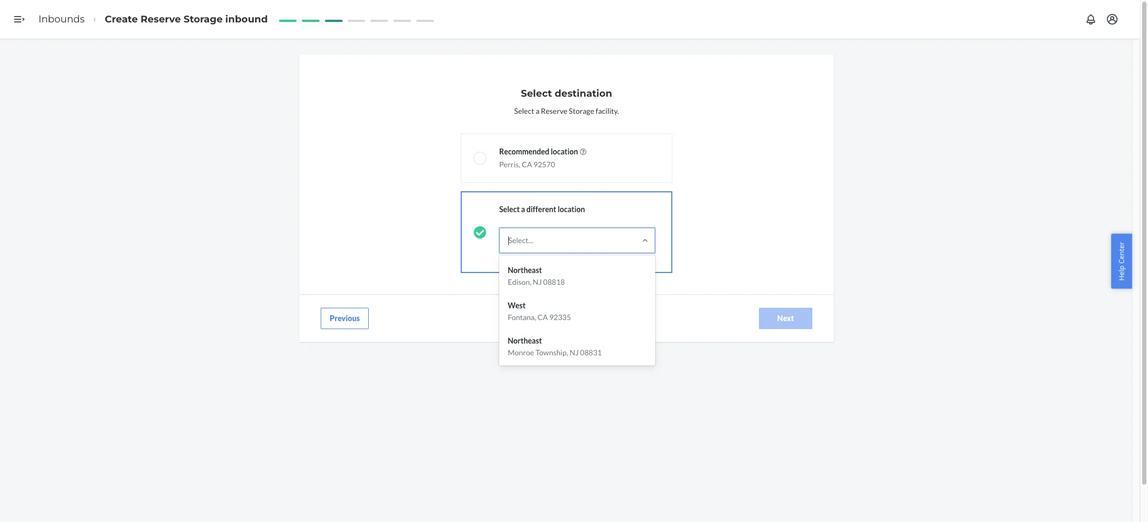 Task type: describe. For each thing, give the bounding box(es) containing it.
92570
[[534, 160, 555, 169]]

different
[[527, 205, 557, 214]]

northeast for edison,
[[508, 266, 542, 275]]

nj inside northeast edison, nj 08818
[[533, 278, 542, 287]]

question circle image
[[580, 149, 587, 155]]

help center button
[[1112, 234, 1133, 289]]

inbound
[[225, 13, 268, 25]]

a for reserve
[[536, 106, 540, 115]]

open account menu image
[[1106, 13, 1119, 26]]

select...
[[509, 236, 533, 245]]

previous button
[[321, 308, 369, 329]]

west fontana, ca 92335
[[508, 301, 571, 322]]

help center
[[1117, 242, 1127, 281]]

0 vertical spatial location
[[551, 147, 578, 156]]

storage inside breadcrumbs navigation
[[184, 13, 223, 25]]

inbounds link
[[38, 13, 85, 25]]

select a different location
[[499, 205, 585, 214]]

select for select a different location
[[499, 205, 520, 214]]

08818
[[543, 278, 565, 287]]

reserve inside breadcrumbs navigation
[[141, 13, 181, 25]]

next
[[778, 314, 794, 323]]

fontana,
[[508, 313, 536, 322]]

west
[[508, 301, 526, 310]]

ca inside west fontana, ca 92335
[[538, 313, 548, 322]]

1 vertical spatial location
[[558, 205, 585, 214]]



Task type: locate. For each thing, give the bounding box(es) containing it.
2 northeast from the top
[[508, 336, 542, 345]]

nj inside northeast monroe township, nj 08831
[[570, 348, 579, 357]]

0 horizontal spatial storage
[[184, 13, 223, 25]]

1 horizontal spatial nj
[[570, 348, 579, 357]]

recommended
[[499, 147, 550, 156]]

0 vertical spatial storage
[[184, 13, 223, 25]]

1 vertical spatial nj
[[570, 348, 579, 357]]

create reserve storage inbound
[[105, 13, 268, 25]]

1 vertical spatial reserve
[[541, 106, 568, 115]]

northeast edison, nj 08818
[[508, 266, 565, 287]]

nj
[[533, 278, 542, 287], [570, 348, 579, 357]]

ca down recommended
[[522, 160, 532, 169]]

0 horizontal spatial a
[[521, 205, 525, 214]]

select for select destination
[[521, 88, 552, 99]]

open notifications image
[[1085, 13, 1098, 26]]

a for different
[[521, 205, 525, 214]]

0 vertical spatial northeast
[[508, 266, 542, 275]]

next button
[[759, 308, 813, 329]]

center
[[1117, 242, 1127, 264]]

0 vertical spatial select
[[521, 88, 552, 99]]

92335
[[550, 313, 571, 322]]

monroe
[[508, 348, 534, 357]]

1 horizontal spatial a
[[536, 106, 540, 115]]

0 horizontal spatial ca
[[522, 160, 532, 169]]

perris,
[[499, 160, 521, 169]]

select left different
[[499, 205, 520, 214]]

location right different
[[558, 205, 585, 214]]

select for select a reserve storage facility.
[[514, 106, 534, 115]]

0 horizontal spatial reserve
[[141, 13, 181, 25]]

ca left '92335'
[[538, 313, 548, 322]]

northeast for monroe
[[508, 336, 542, 345]]

select up 'select a reserve storage facility.' on the top of page
[[521, 88, 552, 99]]

1 vertical spatial northeast
[[508, 336, 542, 345]]

storage
[[184, 13, 223, 25], [569, 106, 594, 115]]

0 horizontal spatial nj
[[533, 278, 542, 287]]

select destination
[[521, 88, 613, 99]]

select up recommended
[[514, 106, 534, 115]]

1 horizontal spatial ca
[[538, 313, 548, 322]]

1 vertical spatial select
[[514, 106, 534, 115]]

reserve
[[141, 13, 181, 25], [541, 106, 568, 115]]

previous
[[330, 314, 360, 323]]

open navigation image
[[13, 13, 26, 26]]

ca
[[522, 160, 532, 169], [538, 313, 548, 322]]

select a reserve storage facility.
[[514, 106, 619, 115]]

breadcrumbs navigation
[[30, 4, 276, 35]]

northeast
[[508, 266, 542, 275], [508, 336, 542, 345]]

northeast monroe township, nj 08831
[[508, 336, 602, 357]]

a
[[536, 106, 540, 115], [521, 205, 525, 214]]

northeast up monroe
[[508, 336, 542, 345]]

nj left 08818
[[533, 278, 542, 287]]

location left question circle icon
[[551, 147, 578, 156]]

1 vertical spatial ca
[[538, 313, 548, 322]]

edison,
[[508, 278, 532, 287]]

inbounds
[[38, 13, 85, 25]]

1 vertical spatial storage
[[569, 106, 594, 115]]

check circle image
[[474, 226, 487, 239]]

facility.
[[596, 106, 619, 115]]

0 vertical spatial ca
[[522, 160, 532, 169]]

select
[[521, 88, 552, 99], [514, 106, 534, 115], [499, 205, 520, 214]]

location
[[551, 147, 578, 156], [558, 205, 585, 214]]

reserve right create
[[141, 13, 181, 25]]

northeast up edison,
[[508, 266, 542, 275]]

1 horizontal spatial storage
[[569, 106, 594, 115]]

create
[[105, 13, 138, 25]]

northeast inside northeast monroe township, nj 08831
[[508, 336, 542, 345]]

a down select destination
[[536, 106, 540, 115]]

northeast inside northeast edison, nj 08818
[[508, 266, 542, 275]]

reserve down select destination
[[541, 106, 568, 115]]

a left different
[[521, 205, 525, 214]]

storage left inbound
[[184, 13, 223, 25]]

1 northeast from the top
[[508, 266, 542, 275]]

help
[[1117, 265, 1127, 281]]

1 vertical spatial a
[[521, 205, 525, 214]]

1 horizontal spatial reserve
[[541, 106, 568, 115]]

township,
[[536, 348, 568, 357]]

0 vertical spatial a
[[536, 106, 540, 115]]

perris, ca 92570
[[499, 160, 555, 169]]

0 vertical spatial nj
[[533, 278, 542, 287]]

destination
[[555, 88, 613, 99]]

storage down destination at top
[[569, 106, 594, 115]]

08831
[[580, 348, 602, 357]]

recommended location
[[499, 147, 578, 156]]

0 vertical spatial reserve
[[141, 13, 181, 25]]

nj left 08831
[[570, 348, 579, 357]]

2 vertical spatial select
[[499, 205, 520, 214]]



Task type: vqa. For each thing, say whether or not it's contained in the screenshot.
Returns
no



